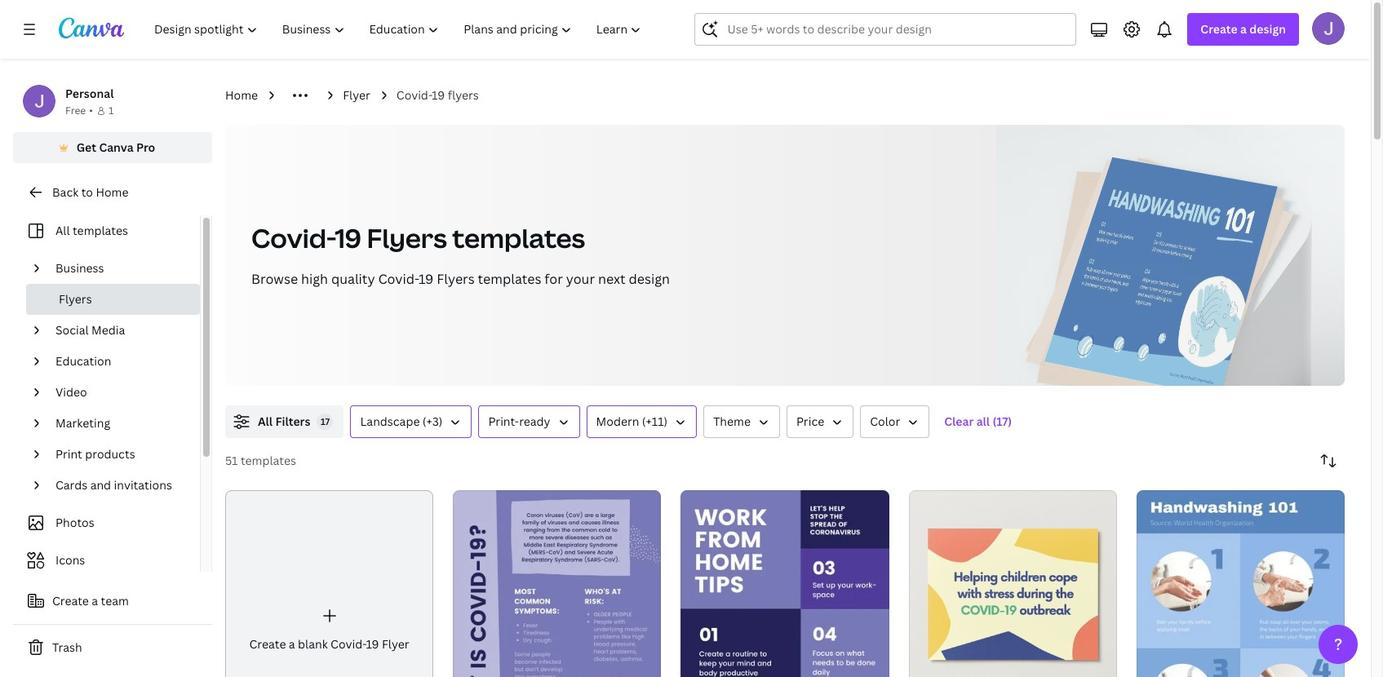 Task type: locate. For each thing, give the bounding box(es) containing it.
cards and invitations link
[[49, 470, 190, 501]]

theme
[[714, 414, 751, 429]]

purple and violet work from home covid flyer image
[[681, 491, 889, 678]]

1 horizontal spatial home
[[225, 87, 258, 103]]

a inside button
[[92, 593, 98, 609]]

flyer
[[343, 87, 370, 103], [382, 637, 409, 652]]

0 horizontal spatial home
[[96, 184, 129, 200]]

video link
[[49, 377, 190, 408]]

price button
[[787, 406, 854, 438]]

a inside dropdown button
[[1241, 21, 1247, 37]]

covid-
[[397, 87, 432, 103], [251, 220, 335, 256], [378, 270, 419, 288], [331, 637, 366, 652]]

flyers
[[448, 87, 479, 103]]

top level navigation element
[[144, 13, 656, 46]]

1 horizontal spatial create
[[249, 637, 286, 652]]

create inside button
[[52, 593, 89, 609]]

0 horizontal spatial all
[[56, 223, 70, 238]]

landscape (+3)
[[360, 414, 443, 429]]

all
[[977, 414, 990, 429]]

free
[[65, 104, 86, 118]]

create for create a team
[[52, 593, 89, 609]]

business link
[[49, 253, 190, 284]]

flyers down "covid-19 flyers templates"
[[437, 270, 475, 288]]

covid- left the flyers
[[397, 87, 432, 103]]

1 vertical spatial flyers
[[437, 270, 475, 288]]

all templates link
[[23, 216, 190, 247]]

education
[[56, 353, 111, 369]]

(+3)
[[423, 414, 443, 429]]

create a blank covid-19 flyer link
[[225, 491, 434, 678]]

0 horizontal spatial create
[[52, 593, 89, 609]]

1 horizontal spatial a
[[289, 637, 295, 652]]

2 vertical spatial flyers
[[59, 291, 92, 307]]

clear all (17) button
[[937, 406, 1020, 438]]

a inside "link"
[[289, 637, 295, 652]]

0 vertical spatial design
[[1250, 21, 1286, 37]]

1 vertical spatial a
[[92, 593, 98, 609]]

covid-19 flyers templates
[[251, 220, 585, 256]]

print-
[[488, 414, 519, 429]]

all templates
[[56, 223, 128, 238]]

all left filters
[[258, 414, 273, 429]]

(17)
[[993, 414, 1012, 429]]

1 horizontal spatial all
[[258, 414, 273, 429]]

0 horizontal spatial a
[[92, 593, 98, 609]]

a
[[1241, 21, 1247, 37], [92, 593, 98, 609], [289, 637, 295, 652]]

icons link
[[23, 545, 190, 576]]

19
[[432, 87, 445, 103], [335, 220, 362, 256], [419, 270, 434, 288], [366, 637, 379, 652]]

0 horizontal spatial flyer
[[343, 87, 370, 103]]

2 horizontal spatial a
[[1241, 21, 1247, 37]]

0 horizontal spatial design
[[629, 270, 670, 288]]

photos
[[56, 515, 94, 531]]

cards
[[56, 478, 88, 493]]

marketing
[[56, 415, 110, 431]]

1 vertical spatial flyer
[[382, 637, 409, 652]]

business
[[56, 260, 104, 276]]

a for blank
[[289, 637, 295, 652]]

1 horizontal spatial flyer
[[382, 637, 409, 652]]

create for create a blank covid-19 flyer
[[249, 637, 286, 652]]

design
[[1250, 21, 1286, 37], [629, 270, 670, 288]]

flyers up 'social'
[[59, 291, 92, 307]]

print-ready button
[[479, 406, 580, 438]]

covid-19 flyers templates image
[[997, 125, 1345, 386], [1045, 157, 1279, 398]]

print products
[[56, 447, 135, 462]]

covid-19 flyers
[[397, 87, 479, 103]]

landscape
[[360, 414, 420, 429]]

design left jacob simon icon
[[1250, 21, 1286, 37]]

0 vertical spatial a
[[1241, 21, 1247, 37]]

templates down back to home
[[73, 223, 128, 238]]

browse
[[251, 270, 298, 288]]

create a team button
[[13, 585, 212, 618]]

create a design
[[1201, 21, 1286, 37]]

1 horizontal spatial design
[[1250, 21, 1286, 37]]

blank
[[298, 637, 328, 652]]

back to home
[[52, 184, 129, 200]]

0 vertical spatial create
[[1201, 21, 1238, 37]]

2 vertical spatial create
[[249, 637, 286, 652]]

back
[[52, 184, 79, 200]]

create inside dropdown button
[[1201, 21, 1238, 37]]

2 horizontal spatial create
[[1201, 21, 1238, 37]]

None search field
[[695, 13, 1077, 46]]

flyers
[[367, 220, 447, 256], [437, 270, 475, 288], [59, 291, 92, 307]]

covid- right blank
[[331, 637, 366, 652]]

0 vertical spatial flyer
[[343, 87, 370, 103]]

social
[[56, 322, 89, 338]]

modern
[[596, 414, 640, 429]]

Sort by button
[[1313, 445, 1345, 478]]

templates
[[453, 220, 585, 256], [73, 223, 128, 238], [478, 270, 541, 288], [241, 453, 296, 469]]

19 right blank
[[366, 637, 379, 652]]

create inside "link"
[[249, 637, 286, 652]]

print
[[56, 447, 82, 462]]

flyers up browse high quality covid-19 flyers templates for your next design
[[367, 220, 447, 256]]

education link
[[49, 346, 190, 377]]

jacob simon image
[[1313, 12, 1345, 45]]

canva
[[99, 140, 134, 155]]

19 down "covid-19 flyers templates"
[[419, 270, 434, 288]]

back to home link
[[13, 176, 212, 209]]

color button
[[861, 406, 930, 438]]

1 vertical spatial all
[[258, 414, 273, 429]]

personal
[[65, 86, 114, 101]]

all down back
[[56, 223, 70, 238]]

home
[[225, 87, 258, 103], [96, 184, 129, 200]]

design right next
[[629, 270, 670, 288]]

icons
[[56, 553, 85, 568]]

home link
[[225, 87, 258, 104]]

print-ready
[[488, 414, 551, 429]]

all
[[56, 223, 70, 238], [258, 414, 273, 429]]

0 vertical spatial all
[[56, 223, 70, 238]]

17 filter options selected element
[[317, 414, 333, 430]]

filters
[[275, 414, 311, 429]]

get
[[76, 140, 96, 155]]

create
[[1201, 21, 1238, 37], [52, 593, 89, 609], [249, 637, 286, 652]]

invitations
[[114, 478, 172, 493]]

1 vertical spatial design
[[629, 270, 670, 288]]

and
[[90, 478, 111, 493]]

trash
[[52, 640, 82, 655]]

theme button
[[704, 406, 780, 438]]

high
[[301, 270, 328, 288]]

17
[[321, 415, 330, 428]]

templates left for
[[478, 270, 541, 288]]

1 vertical spatial create
[[52, 593, 89, 609]]

create a blank covid-19 flyer element
[[225, 491, 434, 678]]

Search search field
[[728, 14, 1066, 45]]

create a blank covid-19 flyer
[[249, 637, 409, 652]]

2 vertical spatial a
[[289, 637, 295, 652]]



Task type: vqa. For each thing, say whether or not it's contained in the screenshot.
the A natural texture for a softer look that absorbs ink well.
no



Task type: describe. For each thing, give the bounding box(es) containing it.
0 vertical spatial home
[[225, 87, 258, 103]]

a for team
[[92, 593, 98, 609]]

templates right 51
[[241, 453, 296, 469]]

trash link
[[13, 632, 212, 664]]

19 inside create a blank covid-19 flyer element
[[366, 637, 379, 652]]

covid- up browse
[[251, 220, 335, 256]]

for
[[545, 270, 563, 288]]

covid- inside "link"
[[331, 637, 366, 652]]

create a team
[[52, 593, 129, 609]]

design inside dropdown button
[[1250, 21, 1286, 37]]

1 vertical spatial home
[[96, 184, 129, 200]]

51
[[225, 453, 238, 469]]

color
[[870, 414, 901, 429]]

pro
[[136, 140, 155, 155]]

create a design button
[[1188, 13, 1300, 46]]

1
[[108, 104, 114, 118]]

get canva pro button
[[13, 132, 212, 163]]

clear
[[945, 414, 974, 429]]

purple and white what is covid flyer image
[[453, 491, 662, 678]]

(+11)
[[642, 414, 668, 429]]

price
[[797, 414, 825, 429]]

print products link
[[49, 439, 190, 470]]

blue and white simple handwashing 101 covid flyers image
[[1137, 491, 1345, 678]]

19 up quality
[[335, 220, 362, 256]]

social media link
[[49, 315, 190, 346]]

modern (+11)
[[596, 414, 668, 429]]

video
[[56, 384, 87, 400]]

media
[[91, 322, 125, 338]]

flyer inside "link"
[[382, 637, 409, 652]]

covid- right quality
[[378, 270, 419, 288]]

social media
[[56, 322, 125, 338]]

0 vertical spatial flyers
[[367, 220, 447, 256]]

products
[[85, 447, 135, 462]]

51 templates
[[225, 453, 296, 469]]

all for all filters
[[258, 414, 273, 429]]

•
[[89, 104, 93, 118]]

photos link
[[23, 508, 190, 539]]

all filters
[[258, 414, 311, 429]]

create for create a design
[[1201, 21, 1238, 37]]

browse high quality covid-19 flyers templates for your next design
[[251, 270, 670, 288]]

ready
[[519, 414, 551, 429]]

quality
[[331, 270, 375, 288]]

a for design
[[1241, 21, 1247, 37]]

marketing link
[[49, 408, 190, 439]]

team
[[101, 593, 129, 609]]

get canva pro
[[76, 140, 155, 155]]

19 left the flyers
[[432, 87, 445, 103]]

your
[[566, 270, 595, 288]]

flyer link
[[343, 87, 370, 104]]

free •
[[65, 104, 93, 118]]

templates up for
[[453, 220, 585, 256]]

modern (+11) button
[[587, 406, 697, 438]]

cards and invitations
[[56, 478, 172, 493]]

landscape (+3) button
[[351, 406, 472, 438]]

all for all templates
[[56, 223, 70, 238]]

clear all (17)
[[945, 414, 1012, 429]]

colorful shapes coping with stress landscape covid flyer image
[[909, 491, 1117, 678]]

next
[[598, 270, 626, 288]]

to
[[81, 184, 93, 200]]



